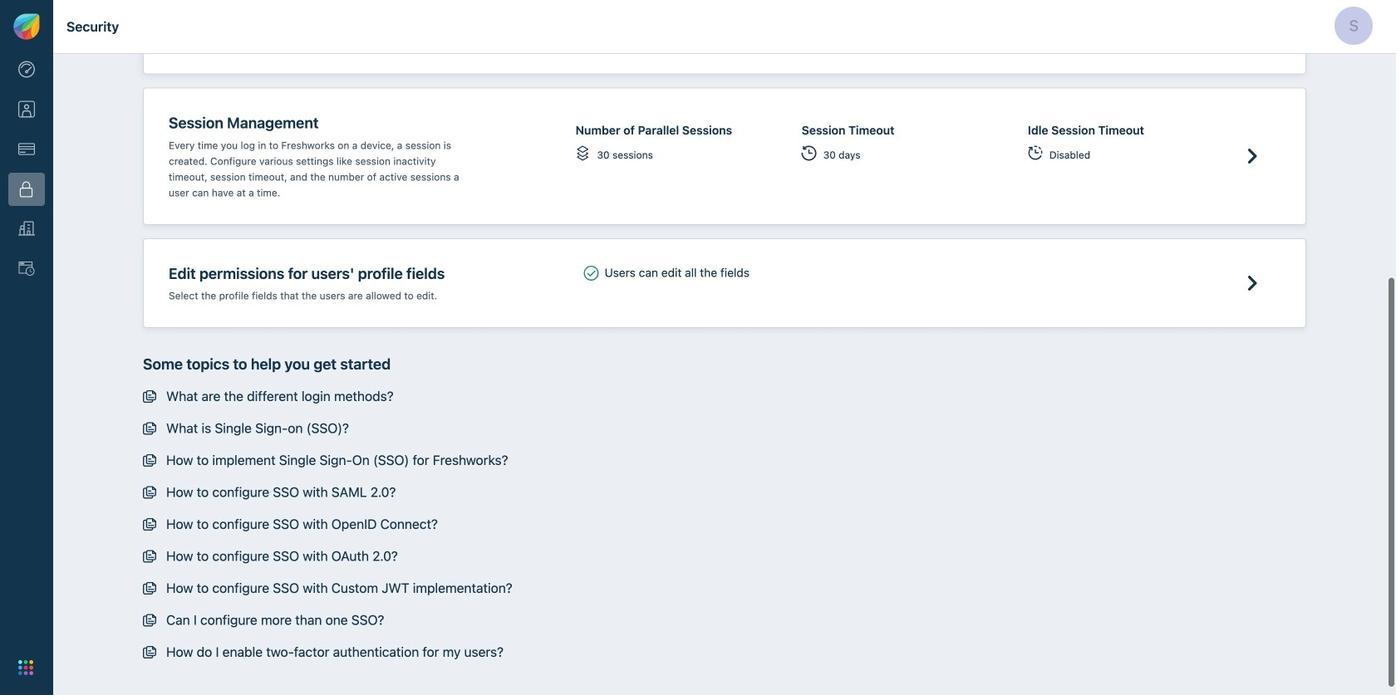 Task type: locate. For each thing, give the bounding box(es) containing it.
users image
[[18, 101, 35, 118]]

profile picture image
[[1335, 6, 1373, 45]]

organization image
[[18, 221, 35, 237]]

security image
[[18, 181, 35, 198]]

freshworks switcher image
[[18, 661, 33, 676]]



Task type: describe. For each thing, give the bounding box(es) containing it.
my subscriptions image
[[18, 141, 35, 158]]

freshworks icon image
[[13, 13, 40, 40]]

neo admin center image
[[18, 61, 35, 78]]

audit logs image
[[18, 261, 35, 277]]



Task type: vqa. For each thing, say whether or not it's contained in the screenshot.
My Subscriptions image
yes



